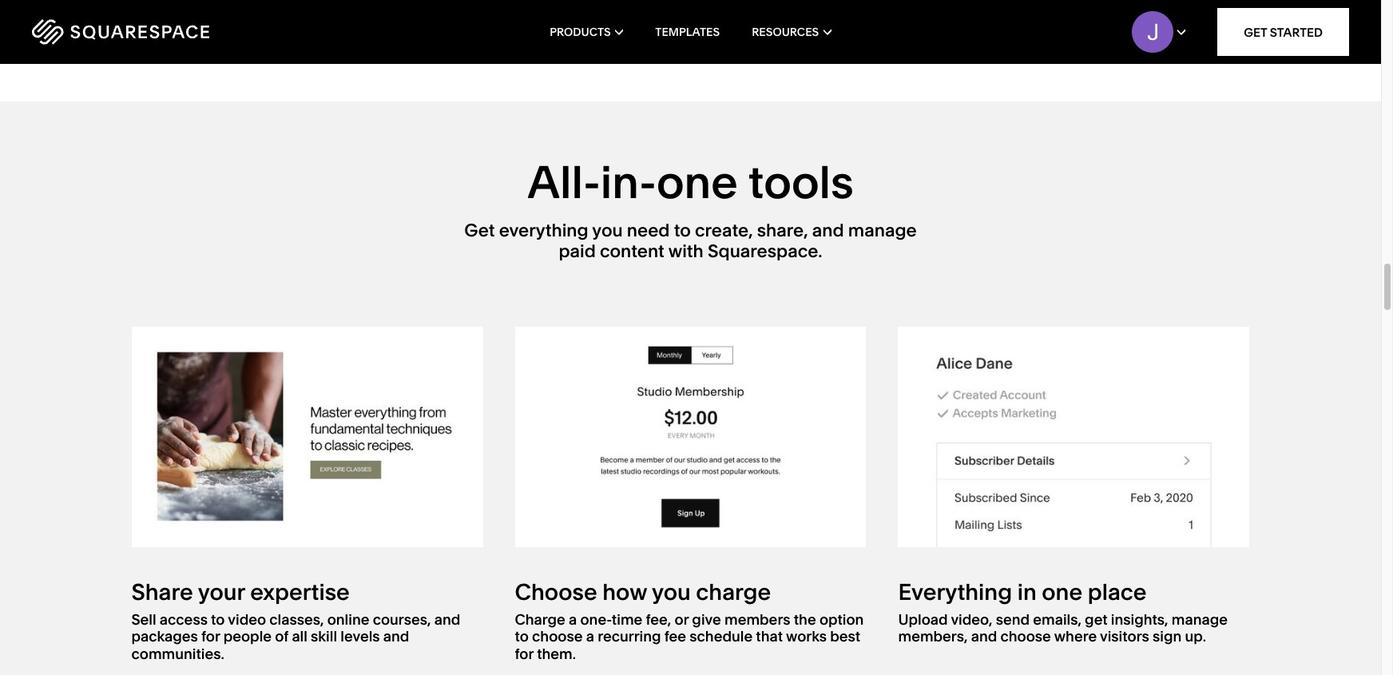 Task type: vqa. For each thing, say whether or not it's contained in the screenshot.
Levels on the bottom of page
yes



Task type: describe. For each thing, give the bounding box(es) containing it.
manage inside everything in one place upload video, send emails, get insights, manage members, and choose where visitors sign up.
[[1172, 610, 1228, 629]]

, and packages for people of all skill levels and communities.
[[131, 610, 460, 663]]

and inside everything in one place upload video, send emails, get insights, manage members, and choose where visitors sign up.
[[971, 627, 997, 646]]

for inside the choose how you charge charge a one-time fee, or give members the option to choose a recurring fee schedule that works best for them.
[[515, 645, 534, 663]]

video,
[[951, 610, 993, 629]]

get started link
[[1218, 8, 1350, 56]]

the
[[794, 610, 816, 629]]

of
[[275, 627, 289, 646]]

tools
[[749, 155, 854, 209]]

communities.
[[131, 645, 224, 663]]

share your expertise ui image
[[131, 327, 483, 547]]

fee
[[665, 627, 686, 646]]

insights,
[[1111, 610, 1169, 629]]

started
[[1270, 24, 1323, 40]]

get for get everything you need to create, share, and manage paid content with squarespace.
[[465, 220, 495, 241]]

get for get started
[[1244, 24, 1268, 40]]

0 horizontal spatial a
[[569, 610, 577, 629]]

in
[[1018, 578, 1037, 606]]

for inside , and packages for people of all skill levels and communities.
[[201, 627, 220, 646]]

to inside get everything you need to create, share, and manage paid content with squarespace.
[[674, 220, 691, 241]]

squarespace.
[[708, 241, 823, 262]]

choose inside everything in one place upload video, send emails, get insights, manage members, and choose where visitors sign up.
[[1001, 627, 1051, 646]]

levels
[[341, 627, 380, 646]]

one-
[[580, 610, 612, 629]]

content
[[600, 241, 665, 262]]

choose
[[515, 578, 597, 606]]

share
[[131, 578, 193, 606]]

choose how you charge ui image
[[515, 327, 867, 547]]

need
[[627, 220, 670, 241]]

get
[[1085, 610, 1108, 629]]

video
[[228, 610, 266, 629]]

fee,
[[646, 610, 671, 629]]

1 horizontal spatial a
[[586, 627, 594, 646]]

charge
[[515, 610, 566, 629]]

emails,
[[1033, 610, 1082, 629]]

get everything you need to create, share, and manage paid content with squarespace.
[[465, 220, 917, 262]]

all-
[[527, 155, 601, 209]]

classes,
[[270, 610, 324, 629]]

one for in
[[1042, 578, 1083, 606]]

send
[[996, 610, 1030, 629]]

them.
[[537, 645, 576, 663]]

and inside get everything you need to create, share, and manage paid content with squarespace.
[[812, 220, 844, 241]]

online
[[327, 610, 370, 629]]

everything in one place ui image
[[899, 327, 1250, 547]]

products
[[550, 25, 611, 39]]

→
[[1335, 16, 1350, 37]]

everything in one place upload video, send emails, get insights, manage members, and choose where visitors sign up.
[[899, 578, 1228, 646]]

share,
[[757, 220, 808, 241]]

/
[[1239, 18, 1247, 37]]

resources button
[[752, 0, 832, 64]]

all
[[292, 627, 308, 646]]

best
[[830, 627, 861, 646]]

that
[[756, 627, 783, 646]]



Task type: locate. For each thing, give the bounding box(es) containing it.
0 horizontal spatial you
[[592, 220, 623, 241]]

your
[[198, 578, 245, 606]]

you inside get everything you need to create, share, and manage paid content with squarespace.
[[592, 220, 623, 241]]

skill
[[311, 627, 337, 646]]

to inside the choose how you charge charge a one-time fee, or give members the option to choose a recurring fee schedule that works best for them.
[[515, 627, 529, 646]]

one for in-
[[657, 155, 738, 209]]

1 horizontal spatial one
[[1042, 578, 1083, 606]]

and right members,
[[971, 627, 997, 646]]

2 horizontal spatial to
[[674, 220, 691, 241]]

to
[[674, 220, 691, 241], [211, 610, 225, 629], [515, 627, 529, 646]]

works
[[786, 627, 827, 646]]

to left them.
[[515, 627, 529, 646]]

templates
[[655, 25, 720, 39]]

access
[[160, 610, 208, 629]]

members,
[[899, 627, 968, 646]]

with
[[669, 241, 704, 262]]

up.
[[1185, 627, 1207, 646]]

schedule
[[690, 627, 753, 646]]

where
[[1055, 627, 1097, 646]]

0 horizontal spatial one
[[657, 155, 738, 209]]

manage
[[848, 220, 917, 241], [1172, 610, 1228, 629]]

1 horizontal spatial you
[[652, 578, 691, 606]]

visitors
[[1100, 627, 1150, 646]]

one
[[657, 155, 738, 209], [1042, 578, 1083, 606]]

or
[[675, 610, 689, 629]]

to right need
[[674, 220, 691, 241]]

sell access to video classes, online courses
[[131, 610, 427, 629]]

for left people
[[201, 627, 220, 646]]

03
[[1250, 18, 1269, 37]]

get
[[1244, 24, 1268, 40], [465, 220, 495, 241]]

you for how
[[652, 578, 691, 606]]

expertise
[[250, 578, 350, 606]]

and right levels
[[383, 627, 409, 646]]

all-in-one tools
[[527, 155, 854, 209]]

share your expertise
[[131, 578, 350, 606]]

give
[[692, 610, 721, 629]]

how
[[603, 578, 647, 606]]

in-
[[601, 155, 657, 209]]

a
[[569, 610, 577, 629], [586, 627, 594, 646]]

upload
[[899, 610, 948, 629]]

choose inside the choose how you charge charge a one-time fee, or give members the option to choose a recurring fee schedule that works best for them.
[[532, 627, 583, 646]]

1 vertical spatial one
[[1042, 578, 1083, 606]]

0 horizontal spatial manage
[[848, 220, 917, 241]]

choose
[[532, 627, 583, 646], [1001, 627, 1051, 646]]

time
[[612, 610, 643, 629]]

0 vertical spatial one
[[657, 155, 738, 209]]

0 vertical spatial manage
[[848, 220, 917, 241]]

comet template image
[[997, 0, 1394, 8]]

choose down in
[[1001, 627, 1051, 646]]

1 horizontal spatial for
[[515, 645, 534, 663]]

choose down the 'choose'
[[532, 627, 583, 646]]

courses
[[373, 610, 427, 629]]

choose how you charge charge a one-time fee, or give members the option to choose a recurring fee schedule that works best for them.
[[515, 578, 864, 663]]

sign
[[1153, 627, 1182, 646]]

get inside get everything you need to create, share, and manage paid content with squarespace.
[[465, 220, 495, 241]]

1 horizontal spatial manage
[[1172, 610, 1228, 629]]

one inside everything in one place upload video, send emails, get insights, manage members, and choose where visitors sign up.
[[1042, 578, 1083, 606]]

squarespace logo image
[[32, 19, 209, 45]]

1 vertical spatial you
[[652, 578, 691, 606]]

1 vertical spatial manage
[[1172, 610, 1228, 629]]

recurring
[[598, 627, 661, 646]]

for
[[201, 627, 220, 646], [515, 645, 534, 663]]

create,
[[695, 220, 753, 241]]

for left them.
[[515, 645, 534, 663]]

you for everything
[[592, 220, 623, 241]]

templates link
[[655, 0, 720, 64]]

1 horizontal spatial choose
[[1001, 627, 1051, 646]]

paid
[[559, 241, 596, 262]]

charge
[[696, 578, 771, 606]]

packages
[[131, 627, 198, 646]]

you up or
[[652, 578, 691, 606]]

and right ,
[[434, 610, 460, 629]]

get started
[[1244, 24, 1323, 40]]

0 horizontal spatial choose
[[532, 627, 583, 646]]

people
[[223, 627, 272, 646]]

1 vertical spatial get
[[465, 220, 495, 241]]

a left one-
[[569, 610, 577, 629]]

place
[[1088, 578, 1147, 606]]

0 vertical spatial you
[[592, 220, 623, 241]]

0 vertical spatial get
[[1244, 24, 1268, 40]]

you left need
[[592, 220, 623, 241]]

sell
[[131, 610, 156, 629]]

0 horizontal spatial to
[[211, 610, 225, 629]]

you inside the choose how you charge charge a one-time fee, or give members the option to choose a recurring fee schedule that works best for them.
[[652, 578, 691, 606]]

1 choose from the left
[[532, 627, 583, 646]]

squarespace logo link
[[32, 19, 295, 45]]

1 horizontal spatial get
[[1244, 24, 1268, 40]]

,
[[427, 610, 431, 629]]

and right share,
[[812, 220, 844, 241]]

0 horizontal spatial for
[[201, 627, 220, 646]]

everything
[[899, 578, 1012, 606]]

manage inside get everything you need to create, share, and manage paid content with squarespace.
[[848, 220, 917, 241]]

2 choose from the left
[[1001, 627, 1051, 646]]

option
[[820, 610, 864, 629]]

you
[[592, 220, 623, 241], [652, 578, 691, 606]]

1 horizontal spatial to
[[515, 627, 529, 646]]

/ 03
[[1239, 18, 1269, 37]]

a right them.
[[586, 627, 594, 646]]

online courses link
[[327, 610, 427, 629]]

and
[[812, 220, 844, 241], [434, 610, 460, 629], [383, 627, 409, 646], [971, 627, 997, 646]]

one up emails,
[[1042, 578, 1083, 606]]

one up create,
[[657, 155, 738, 209]]

products button
[[550, 0, 623, 64]]

to down your
[[211, 610, 225, 629]]

0 horizontal spatial get
[[465, 220, 495, 241]]

resources
[[752, 25, 819, 39]]

members
[[725, 610, 791, 629]]

everything
[[499, 220, 589, 241]]



